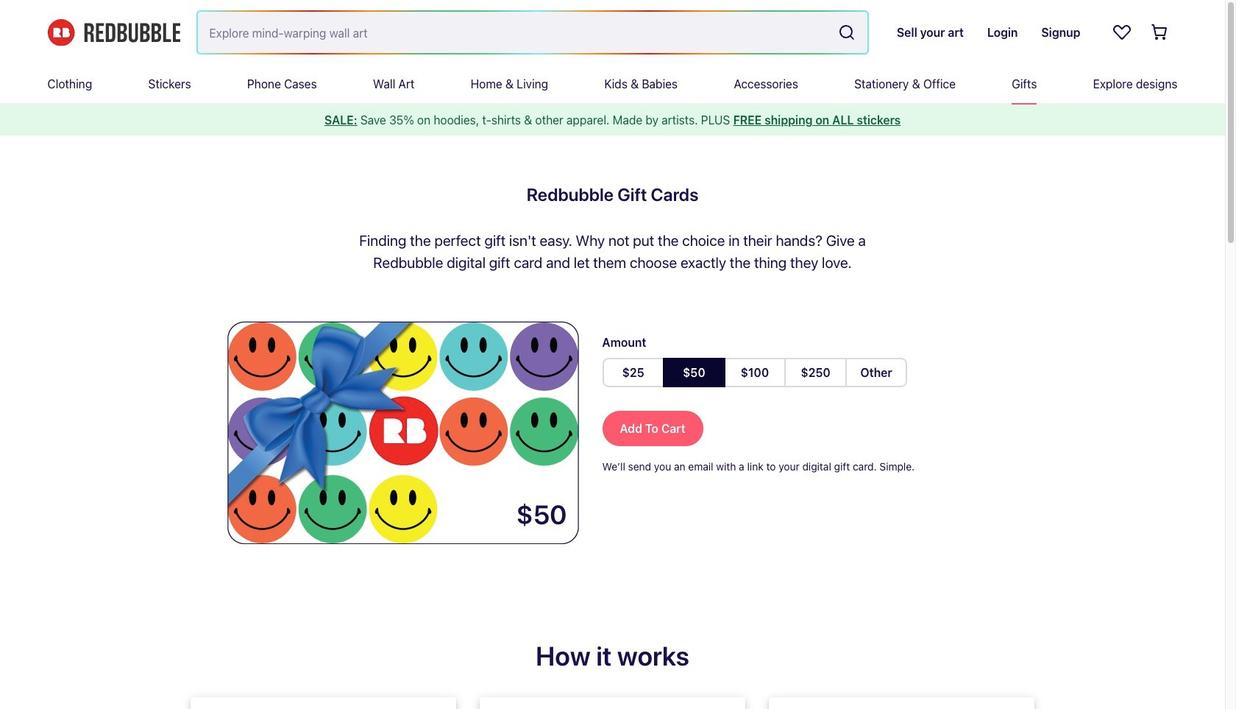Task type: describe. For each thing, give the bounding box(es) containing it.
8 menu item from the left
[[855, 65, 956, 103]]

9 menu item from the left
[[1013, 65, 1038, 103]]

Search term search field
[[198, 12, 833, 53]]

4 menu item from the left
[[373, 65, 415, 103]]

gift card image
[[226, 321, 579, 544]]



Task type: vqa. For each thing, say whether or not it's contained in the screenshot.
Carina
no



Task type: locate. For each thing, give the bounding box(es) containing it.
1 menu item from the left
[[47, 65, 92, 103]]

[object object] option group
[[603, 358, 908, 387]]

None radio
[[603, 358, 665, 387], [724, 358, 787, 387], [846, 358, 908, 387], [603, 358, 665, 387], [724, 358, 787, 387], [846, 358, 908, 387]]

7 menu item from the left
[[734, 65, 799, 103]]

menu bar
[[47, 65, 1178, 103]]

5 menu item from the left
[[471, 65, 549, 103]]

None field
[[198, 12, 868, 53]]

$50, [object object] element
[[663, 358, 726, 387]]

None radio
[[663, 358, 726, 387], [785, 358, 847, 387], [663, 358, 726, 387], [785, 358, 847, 387]]

2 menu item from the left
[[148, 65, 191, 103]]

10 menu item from the left
[[1094, 65, 1178, 103]]

6 menu item from the left
[[605, 65, 678, 103]]

menu item
[[47, 65, 92, 103], [148, 65, 191, 103], [247, 65, 317, 103], [373, 65, 415, 103], [471, 65, 549, 103], [605, 65, 678, 103], [734, 65, 799, 103], [855, 65, 956, 103], [1013, 65, 1038, 103], [1094, 65, 1178, 103]]

3 menu item from the left
[[247, 65, 317, 103]]



